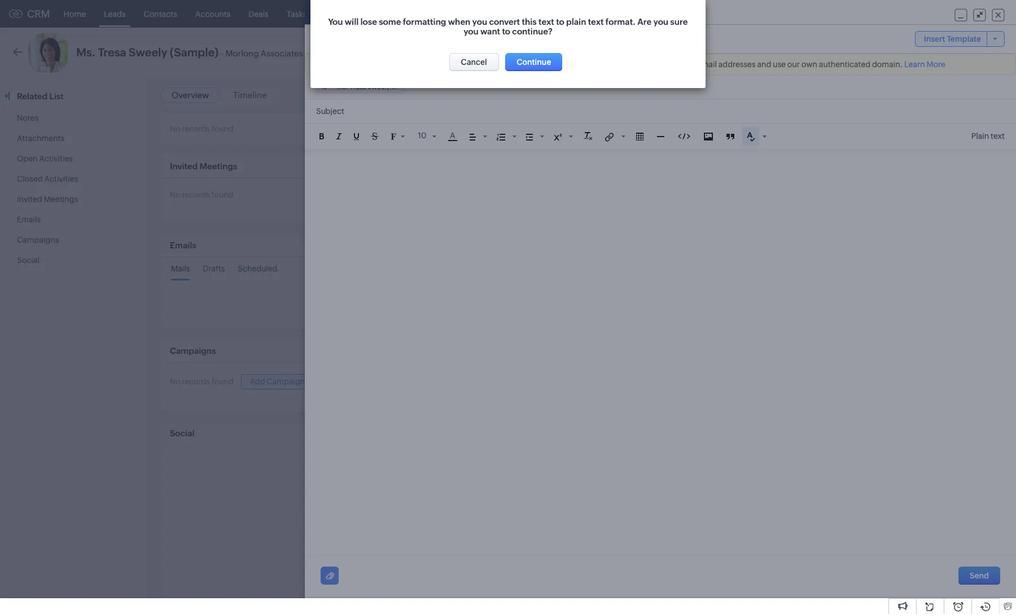 Task type: vqa. For each thing, say whether or not it's contained in the screenshot.
Campaigns in the "LINK"
yes



Task type: describe. For each thing, give the bounding box(es) containing it.
deals link
[[240, 0, 278, 27]]

are
[[638, 17, 652, 27]]

format.
[[606, 17, 636, 27]]

overview link
[[172, 90, 209, 100]]

edit button
[[888, 44, 926, 62]]

activities for open activities
[[39, 154, 73, 163]]

zoho
[[521, 60, 540, 69]]

our
[[787, 60, 800, 69]]

2 email from the left
[[450, 60, 470, 69]]

a
[[450, 131, 455, 140]]

10 link
[[417, 129, 436, 142]]

sender email changed
[[314, 60, 398, 69]]

2 horizontal spatial text
[[991, 132, 1005, 141]]

sending
[[597, 60, 626, 69]]

day(s)
[[959, 94, 979, 103]]

home
[[64, 9, 86, 18]]

when
[[448, 17, 470, 27]]

and
[[757, 60, 771, 69]]

send for send email
[[772, 49, 792, 58]]

plain text
[[971, 132, 1005, 141]]

you will lose some formatting when you convert this text to plain text format.  are you sure you want to continue?
[[328, 17, 688, 36]]

you right are
[[653, 17, 668, 27]]

0 vertical spatial campaigns link
[[451, 0, 511, 27]]

1 vertical spatial campaigns link
[[17, 235, 59, 244]]

will inside you will lose some formatting when you convert this text to plain text format.  are you sure you want to continue?
[[345, 17, 359, 27]]

related list
[[17, 91, 66, 101]]

tasks
[[287, 9, 307, 18]]

projects
[[618, 9, 648, 18]]

9
[[953, 94, 957, 103]]

indent image
[[526, 134, 533, 140]]

crm link
[[9, 8, 50, 20]]

10
[[418, 131, 427, 140]]

ms. tresa sweely (sample) - morlong associates
[[76, 46, 303, 59]]

activities for closed activities
[[44, 174, 78, 183]]

next record image
[[991, 49, 998, 57]]

calls link
[[368, 0, 404, 27]]

new message
[[313, 8, 364, 17]]

0 vertical spatial emails
[[17, 215, 41, 224]]

associates
[[261, 49, 303, 58]]

visits link
[[572, 0, 609, 27]]

previous record image
[[972, 49, 977, 57]]

setup element
[[936, 0, 959, 28]]

authenticated
[[819, 60, 871, 69]]

changed
[[365, 60, 398, 69]]

ago
[[981, 94, 994, 103]]

drafts
[[203, 264, 225, 273]]

send for send
[[970, 572, 989, 581]]

add
[[250, 377, 265, 386]]

emails link
[[17, 215, 41, 224]]

script image
[[554, 134, 561, 140]]

0 horizontal spatial invited
[[17, 195, 42, 204]]

1 horizontal spatial to
[[556, 17, 564, 27]]

update
[[922, 94, 947, 103]]

related
[[17, 91, 48, 101]]

convert
[[841, 49, 872, 58]]

home link
[[55, 0, 95, 27]]

tasks link
[[278, 0, 316, 27]]

convert button
[[830, 44, 883, 62]]

template
[[947, 35, 981, 44]]

2 horizontal spatial meetings
[[325, 9, 359, 18]]

:
[[949, 94, 951, 103]]

0 horizontal spatial to
[[502, 27, 510, 36]]

addresses
[[719, 60, 756, 69]]

edit
[[900, 49, 914, 58]]

closed
[[17, 174, 43, 183]]

1 vertical spatial will
[[561, 60, 573, 69]]

leads link
[[95, 0, 135, 27]]

marketplace element
[[913, 0, 936, 27]]

reports link
[[404, 0, 451, 27]]

1 vertical spatial crm
[[542, 60, 560, 69]]

deliverability,
[[471, 60, 519, 69]]

insert template button
[[915, 31, 1005, 47]]

send email
[[772, 49, 814, 58]]

tresa for ms. tresa sweely (sample) - morlong associates
[[98, 46, 126, 59]]

timeline link
[[233, 90, 267, 100]]

leads
[[104, 9, 126, 18]]

from
[[653, 60, 671, 69]]

lose
[[360, 17, 377, 27]]

sweely for ms. tresa sweely (sample)
[[368, 83, 390, 91]]

1 no records found from the top
[[170, 124, 234, 133]]

to for to improve email deliverability, zoho crm will avoid sending emails from public email addresses and use our own authenticated domain. learn more
[[407, 60, 416, 69]]

public
[[672, 60, 695, 69]]

own
[[802, 60, 817, 69]]

last update : 9 day(s) ago
[[907, 94, 994, 103]]

insert template
[[924, 35, 981, 44]]

you right when
[[472, 17, 487, 27]]

documents
[[520, 9, 563, 18]]

3 no records found from the top
[[170, 377, 234, 386]]

this
[[522, 17, 537, 27]]

visits
[[581, 9, 600, 18]]

0 horizontal spatial text
[[539, 17, 554, 27]]

you
[[328, 17, 343, 27]]

notes link
[[17, 113, 39, 123]]

1 email from the left
[[343, 60, 363, 69]]

calls
[[377, 9, 395, 18]]

emails
[[628, 60, 652, 69]]



Task type: locate. For each thing, give the bounding box(es) containing it.
list
[[49, 91, 64, 101]]

activities up invited meetings link
[[44, 174, 78, 183]]

3 no from the top
[[170, 377, 181, 386]]

1 horizontal spatial tresa
[[350, 83, 366, 91]]

0 horizontal spatial email
[[343, 60, 363, 69]]

2 vertical spatial found
[[212, 377, 234, 386]]

text right plain
[[991, 132, 1005, 141]]

closed activities link
[[17, 174, 78, 183]]

1 vertical spatial ms.
[[337, 83, 348, 91]]

attachments
[[17, 134, 64, 143]]

2 vertical spatial no records found
[[170, 377, 234, 386]]

0 vertical spatial will
[[345, 17, 359, 27]]

timeline
[[233, 90, 267, 100]]

1 found from the top
[[212, 124, 234, 133]]

to left improve
[[407, 60, 416, 69]]

emails down invited meetings link
[[17, 215, 41, 224]]

1 horizontal spatial to
[[407, 60, 416, 69]]

0 vertical spatial no records found
[[170, 124, 234, 133]]

crm left the home link
[[27, 8, 50, 20]]

0 vertical spatial ms.
[[76, 46, 96, 59]]

tresa
[[98, 46, 126, 59], [350, 83, 366, 91]]

open activities
[[17, 154, 73, 163]]

1 horizontal spatial will
[[561, 60, 573, 69]]

-
[[221, 49, 224, 58]]

1 vertical spatial no records found
[[170, 190, 234, 199]]

0 horizontal spatial (sample)
[[170, 46, 219, 59]]

3 email from the left
[[697, 60, 717, 69]]

ms. down sender email changed
[[337, 83, 348, 91]]

email
[[343, 60, 363, 69], [450, 60, 470, 69], [697, 60, 717, 69]]

email right the public
[[697, 60, 717, 69]]

email
[[793, 49, 814, 58]]

0 vertical spatial to
[[407, 60, 416, 69]]

send
[[772, 49, 792, 58], [970, 572, 989, 581]]

accounts
[[195, 9, 231, 18]]

1 vertical spatial invited
[[17, 195, 42, 204]]

1 vertical spatial send
[[970, 572, 989, 581]]

1 vertical spatial activities
[[44, 174, 78, 183]]

text right this
[[539, 17, 554, 27]]

campaigns link left this
[[451, 0, 511, 27]]

emails
[[17, 215, 41, 224], [170, 241, 196, 250]]

tresa down leads
[[98, 46, 126, 59]]

0 horizontal spatial send
[[772, 49, 792, 58]]

2 vertical spatial meetings
[[44, 195, 78, 204]]

1 horizontal spatial social
[[170, 428, 194, 438]]

(sample) for ms. tresa sweely (sample) - morlong associates
[[170, 46, 219, 59]]

1 horizontal spatial invited meetings
[[170, 161, 237, 171]]

0 horizontal spatial emails
[[17, 215, 41, 224]]

plain
[[971, 132, 989, 141]]

spell check image
[[747, 132, 755, 142]]

social link
[[17, 256, 39, 265]]

meetings link
[[316, 0, 368, 27]]

2 no records found from the top
[[170, 190, 234, 199]]

1 horizontal spatial sweely
[[368, 83, 390, 91]]

to right 'want'
[[502, 27, 510, 36]]

insert
[[924, 35, 945, 44]]

0 vertical spatial invited meetings
[[170, 161, 237, 171]]

1 vertical spatial (sample)
[[391, 83, 419, 91]]

ms. for ms. tresa sweely (sample) - morlong associates
[[76, 46, 96, 59]]

contacts
[[144, 9, 177, 18]]

documents link
[[511, 0, 572, 27]]

(sample) down changed
[[391, 83, 419, 91]]

1 horizontal spatial ms.
[[337, 83, 348, 91]]

1 vertical spatial meetings
[[200, 161, 237, 171]]

Subject text field
[[305, 100, 1016, 123]]

0 vertical spatial crm
[[27, 8, 50, 20]]

links image
[[605, 132, 614, 142]]

avoid
[[575, 60, 595, 69]]

2 horizontal spatial email
[[697, 60, 717, 69]]

0 vertical spatial no
[[170, 124, 181, 133]]

activities up closed activities link
[[39, 154, 73, 163]]

overview
[[172, 90, 209, 100]]

accounts link
[[186, 0, 240, 27]]

want
[[480, 27, 500, 36]]

morlong
[[225, 49, 259, 58]]

tresa down sender email changed
[[350, 83, 366, 91]]

plain
[[566, 17, 586, 27]]

last
[[907, 94, 921, 103]]

send button
[[958, 567, 1000, 585]]

send inside button
[[970, 572, 989, 581]]

1 horizontal spatial send
[[970, 572, 989, 581]]

1 vertical spatial records
[[182, 190, 210, 199]]

to left 'plain'
[[556, 17, 564, 27]]

1 vertical spatial emails
[[170, 241, 196, 250]]

no records found
[[170, 124, 234, 133], [170, 190, 234, 199], [170, 377, 234, 386]]

contacts link
[[135, 0, 186, 27]]

1 vertical spatial tresa
[[350, 83, 366, 91]]

1 vertical spatial sweely
[[368, 83, 390, 91]]

None button
[[449, 53, 499, 71], [505, 53, 563, 71], [449, 53, 499, 71], [505, 53, 563, 71]]

emails up mails
[[170, 241, 196, 250]]

will right the you
[[345, 17, 359, 27]]

continue?
[[512, 27, 553, 36]]

2 records from the top
[[182, 190, 210, 199]]

sweely down contacts link
[[129, 46, 167, 59]]

found
[[212, 124, 234, 133], [212, 190, 234, 199], [212, 377, 234, 386]]

projects link
[[609, 0, 657, 27]]

invited meetings link
[[17, 195, 78, 204]]

to
[[407, 60, 416, 69], [320, 83, 327, 91]]

0 vertical spatial invited
[[170, 161, 198, 171]]

0 horizontal spatial sweely
[[129, 46, 167, 59]]

mails
[[171, 264, 190, 273]]

you left 'want'
[[464, 27, 479, 36]]

ms. for ms. tresa sweely (sample)
[[337, 83, 348, 91]]

0 horizontal spatial will
[[345, 17, 359, 27]]

alignment image
[[469, 134, 476, 140]]

1 vertical spatial invited meetings
[[17, 195, 78, 204]]

0 horizontal spatial social
[[17, 256, 39, 265]]

(sample) left -
[[170, 46, 219, 59]]

0 vertical spatial send
[[772, 49, 792, 58]]

sweely for ms. tresa sweely (sample) - morlong associates
[[129, 46, 167, 59]]

1 horizontal spatial invited
[[170, 161, 198, 171]]

0 vertical spatial sweely
[[129, 46, 167, 59]]

tresa for ms. tresa sweely (sample)
[[350, 83, 366, 91]]

0 vertical spatial activities
[[39, 154, 73, 163]]

invited
[[170, 161, 198, 171], [17, 195, 42, 204]]

campaigns link
[[451, 0, 511, 27], [17, 235, 59, 244]]

1 vertical spatial no
[[170, 190, 181, 199]]

closed activities
[[17, 174, 78, 183]]

will left avoid
[[561, 60, 573, 69]]

1 vertical spatial to
[[320, 83, 327, 91]]

3 found from the top
[[212, 377, 234, 386]]

ms.
[[76, 46, 96, 59], [337, 83, 348, 91]]

ms. tresa sweely (sample)
[[337, 83, 419, 91]]

sweely down changed
[[368, 83, 390, 91]]

reports
[[413, 9, 442, 18]]

to down sender
[[320, 83, 327, 91]]

2 vertical spatial no
[[170, 377, 181, 386]]

1 horizontal spatial crm
[[542, 60, 560, 69]]

to for to
[[320, 83, 327, 91]]

to
[[556, 17, 564, 27], [502, 27, 510, 36]]

0 horizontal spatial to
[[320, 83, 327, 91]]

1 vertical spatial found
[[212, 190, 234, 199]]

sweely
[[129, 46, 167, 59], [368, 83, 390, 91]]

0 vertical spatial records
[[182, 124, 210, 133]]

0 horizontal spatial ms.
[[76, 46, 96, 59]]

deals
[[249, 9, 269, 18]]

domain.
[[872, 60, 903, 69]]

email right improve
[[450, 60, 470, 69]]

text right 'plain'
[[588, 17, 604, 27]]

1 horizontal spatial email
[[450, 60, 470, 69]]

1 horizontal spatial emails
[[170, 241, 196, 250]]

1 vertical spatial social
[[170, 428, 194, 438]]

1 horizontal spatial campaigns link
[[451, 0, 511, 27]]

a link
[[448, 131, 457, 141]]

sure
[[670, 17, 688, 27]]

0 horizontal spatial invited meetings
[[17, 195, 78, 204]]

add campaigns link
[[241, 374, 318, 389]]

improve
[[418, 60, 448, 69]]

you
[[472, 17, 487, 27], [653, 17, 668, 27], [464, 27, 479, 36]]

activities
[[39, 154, 73, 163], [44, 174, 78, 183]]

open
[[17, 154, 38, 163]]

(sample) for ms. tresa sweely (sample)
[[391, 83, 419, 91]]

0 horizontal spatial tresa
[[98, 46, 126, 59]]

email right sender
[[343, 60, 363, 69]]

1 records from the top
[[182, 124, 210, 133]]

add campaigns
[[250, 377, 309, 386]]

send email button
[[761, 44, 825, 62]]

ms. down home
[[76, 46, 96, 59]]

1 horizontal spatial text
[[588, 17, 604, 27]]

1 horizontal spatial (sample)
[[391, 83, 419, 91]]

2 vertical spatial records
[[182, 377, 210, 386]]

2 no from the top
[[170, 190, 181, 199]]

0 vertical spatial found
[[212, 124, 234, 133]]

0 horizontal spatial crm
[[27, 8, 50, 20]]

list image
[[497, 134, 505, 140]]

crm right zoho
[[542, 60, 560, 69]]

meetings
[[325, 9, 359, 18], [200, 161, 237, 171], [44, 195, 78, 204]]

formatting
[[403, 17, 446, 27]]

0 vertical spatial social
[[17, 256, 39, 265]]

1 horizontal spatial meetings
[[200, 161, 237, 171]]

attachments link
[[17, 134, 64, 143]]

2 found from the top
[[212, 190, 234, 199]]

convert
[[489, 17, 520, 27]]

learn more link
[[904, 60, 946, 69]]

send inside button
[[772, 49, 792, 58]]

campaigns link down emails link
[[17, 235, 59, 244]]

campaigns
[[460, 9, 502, 18], [17, 235, 59, 244], [170, 346, 216, 356], [267, 377, 309, 386]]

1 no from the top
[[170, 124, 181, 133]]

message
[[332, 8, 364, 17]]

0 horizontal spatial meetings
[[44, 195, 78, 204]]

more
[[927, 60, 946, 69]]

0 vertical spatial tresa
[[98, 46, 126, 59]]

new
[[313, 8, 330, 17]]

some
[[379, 17, 401, 27]]

0 horizontal spatial campaigns link
[[17, 235, 59, 244]]

learn
[[904, 60, 925, 69]]

0 vertical spatial meetings
[[325, 9, 359, 18]]

0 vertical spatial (sample)
[[170, 46, 219, 59]]

use
[[773, 60, 786, 69]]

3 records from the top
[[182, 377, 210, 386]]



